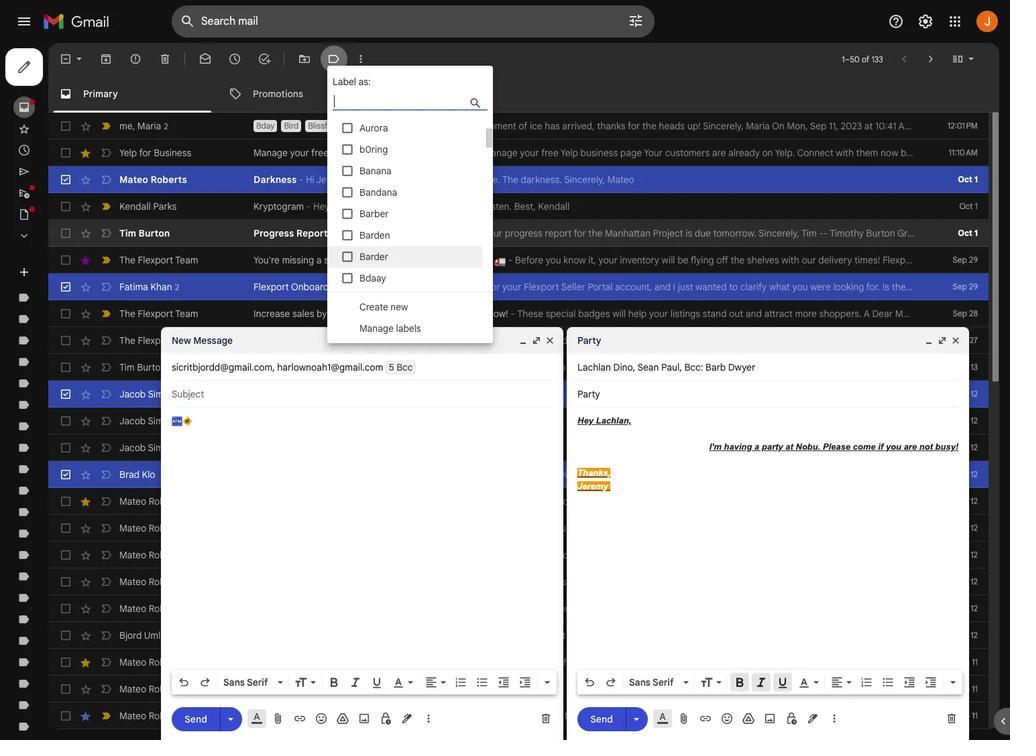 Task type: describe. For each thing, give the bounding box(es) containing it.
1 yelp from the left
[[119, 147, 137, 159]]

3 12 from the top
[[971, 443, 979, 453]]

hi john,just wanted to provide a quick update on the project. we are currently ahead of schedule and all tasks are progressing smoothly. i will send
[[386, 550, 1011, 562]]

to right how
[[397, 254, 406, 266]]

the left heads
[[643, 120, 657, 132]]

will inside 'link'
[[976, 550, 989, 562]]

indent less ‪(⌘[)‬ image
[[903, 677, 917, 690]]

on down 'write' at right
[[542, 603, 553, 615]]

1 up adventures
[[976, 201, 979, 211]]

underline ‪(⌘u)‬ image for bold ‪(⌘b)‬ image italic ‪(⌘i)‬ 'icon'
[[777, 677, 790, 691]]

2 free from the left
[[542, 147, 559, 159]]

flower
[[484, 577, 510, 589]]

insert signature image for toggle confidential mode icon
[[401, 713, 414, 726]]

are left already
[[713, 147, 726, 159]]

insert emoji ‪(⌘⇧2)‬ image
[[315, 713, 328, 726]]

update inside hi emily, i hope you're having a great day. i wanted to provide you with an update on the project we discussed last week. we link
[[797, 523, 828, 535]]

delete image
[[158, 52, 172, 66]]

2 vertical spatial is
[[505, 711, 512, 723]]

jacob for 1st jacob simon row from the top of the main content containing primary
[[119, 389, 146, 401]]

hi inside hi john, i wanted to provide you with an update on the progress of the project. we have completed the first phase and are now moving onto the next stage. i will se link
[[321, 496, 330, 508]]

meeting
[[596, 711, 631, 723]]

3 row from the top
[[48, 166, 989, 193]]

2 the flexport team from the top
[[119, 308, 198, 320]]

about
[[604, 657, 629, 669]]

you down hey guys what are your favorite halloween movies?
[[441, 496, 457, 508]]

at for review
[[677, 711, 686, 723]]

Subject field
[[172, 388, 553, 401]]

oct for progress report
[[959, 228, 973, 238]]

to up indent less ‪(⌘[)‬ image
[[900, 657, 909, 669]]

mateo roberts for 3rd row from the bottom of the main content containing primary
[[119, 657, 182, 669]]

1 50 of 133
[[842, 54, 884, 64]]

1 down 11:10 am
[[975, 175, 979, 185]]

3 sep 12 from the top
[[955, 443, 979, 453]]

you right are
[[513, 362, 529, 374]]

hello jeremy, just a reminder that your progress report for the manhattan project is due tomorrow. sincerely, tim -- timothy burton graveyard adventures 379 
[[337, 228, 1011, 240]]

your left dad
[[354, 684, 373, 696]]

a left quick
[[519, 550, 525, 562]]

discard draft ‪(⌘⇧d)‬ image
[[540, 713, 553, 726]]

sep 13
[[955, 362, 979, 372]]

saw
[[335, 684, 352, 696]]

2 horizontal spatial ,
[[939, 308, 941, 320]]

underline ‪(⌘u)‬ image for bold ‪(⌘b)‬ icon italic ‪(⌘i)‬ 'icon'
[[370, 677, 384, 691]]

aurora inside row
[[275, 711, 299, 721]]

1 29 from the top
[[970, 255, 979, 265]]

row containing me
[[48, 113, 1011, 140]]

portal
[[588, 281, 613, 293]]

the left the first
[[743, 496, 758, 508]]

jacob simon for 1st jacob simon row from the bottom of the main content containing primary
[[119, 442, 174, 454]]

0 horizontal spatial new
[[391, 301, 408, 313]]

send button for more send options image on the right of page
[[578, 708, 626, 732]]

dear emily,congratulations on your recent promotion! i wanted to take a moment to express my heartfelt congratulations on this well-dese
[[425, 603, 1011, 615]]

1 vertical spatial oct 1
[[960, 201, 979, 211]]

1 vertical spatial send
[[371, 335, 392, 347]]

ticket.
[[884, 362, 910, 374]]

at for friday?
[[688, 362, 697, 374]]

hey for hey guys what are your favorite halloween movies?
[[365, 469, 382, 481]]

are left the 'any'
[[939, 711, 953, 723]]

day.
[[643, 523, 660, 535]]

more send options image
[[630, 713, 644, 727]]

here's
[[464, 335, 490, 347]]

with for hi emily, i hope you're having a great day. i wanted to provide you with an update on the project we discussed last week. we 
[[764, 523, 782, 535]]

to left the take
[[694, 603, 702, 615]]

to left the clarify at the top of page
[[730, 281, 738, 293]]

your right 'help'
[[650, 308, 669, 320]]

halloween
[[502, 469, 545, 481]]

next
[[934, 496, 952, 508]]

attach files image for insert link ‪(⌘k)‬ image
[[678, 713, 691, 726]]

12 for hi emily, i hope you're having a great day. i wanted to provide you with an update on the project we discussed last week. we 
[[971, 524, 979, 534]]

celebration
[[300, 362, 342, 372]]

your down ice
[[520, 147, 539, 159]]

5 row from the top
[[48, 220, 1011, 247]]

send for send button corresponding to more send options image on the right of page
[[591, 714, 613, 726]]

sans serif option for more send options icon
[[221, 677, 275, 690]]

to left "inform"
[[545, 657, 554, 669]]

your down blissful
[[290, 147, 309, 159]]

insert files using drive image
[[742, 713, 756, 726]]

for down me , maria 2
[[139, 147, 151, 159]]

row containing yelp for business
[[48, 140, 1011, 166]]

on up tasks
[[830, 523, 841, 535]]

2 horizontal spatial manage
[[484, 147, 518, 159]]

n
[[1007, 308, 1011, 320]]

add to tasks image
[[258, 52, 271, 66]]

mateo roberts for 18th row from the bottom
[[119, 174, 187, 186]]

schedule
[[762, 550, 801, 562]]

a right having
[[610, 523, 615, 535]]

roberts for 18th row from the bottom
[[151, 174, 187, 186]]

emily,congratulations
[[448, 603, 540, 615]]

to down guys
[[396, 496, 405, 508]]

inform
[[556, 657, 584, 669]]

133
[[872, 54, 884, 64]]

on down having
[[585, 550, 595, 562]]

and right phase
[[807, 496, 824, 508]]

sep 12 for dear emily,congratulations on your recent promotion! i wanted to take a moment to express my heartfelt congratulations on this well-dese
[[955, 604, 979, 614]]

recent
[[577, 603, 604, 615]]

wanted right well. on the left of page
[[511, 657, 543, 669]]

a right "develop"
[[948, 657, 953, 669]]

<millerjer
[[974, 120, 1011, 132]]

mateo for 15th row from the top of the main content containing primary
[[119, 577, 146, 589]]

primary
[[83, 88, 118, 100]]

0 vertical spatial an
[[847, 362, 857, 374]]

productimage
[[421, 147, 481, 159]]

2 horizontal spatial by
[[901, 147, 912, 159]]

report spam image
[[129, 52, 142, 66]]

wanted down happy
[[660, 603, 691, 615]]

are right tasks
[[858, 550, 872, 562]]

2 29 from the top
[[970, 282, 979, 292]]

a
[[864, 308, 870, 320]]

help
[[629, 308, 647, 320]]

50
[[850, 54, 860, 64]]

1 business from the left
[[351, 147, 388, 159]]

social tab
[[388, 75, 557, 113]]

you're missing a step! here's how to send your inventory
[[254, 254, 495, 266]]

more formatting options image for formatting options toolbar for toggle confidential mode image
[[947, 677, 960, 690]]

roberts for 9th row from the bottom
[[149, 496, 182, 508]]

you left "about"
[[586, 657, 601, 669]]

clarify
[[741, 281, 767, 293]]

wanted down guys
[[362, 496, 394, 508]]

0 vertical spatial you're
[[551, 523, 577, 535]]

dialog containing sans serif
[[567, 328, 970, 741]]

create
[[360, 301, 388, 313]]

darkness
[[254, 174, 297, 186]]

promotions tab
[[218, 75, 387, 113]]

2 page from the left
[[621, 147, 642, 159]]

me.
[[485, 174, 501, 186]]

14 row from the top
[[48, 542, 1011, 569]]

we right 'week.'
[[996, 523, 1010, 535]]

insert photo image for insert files using drive icon in the left bottom of the page
[[358, 713, 371, 726]]

0 horizontal spatial bird
[[284, 121, 299, 131]]

hey for hey jeremy, are you going to the depeche mode concert at red rocks on friday? if not, i have an extra ticket. tim
[[443, 362, 459, 374]]

launch
[[311, 657, 343, 669]]

your left fast
[[425, 308, 444, 320]]

claiming
[[914, 147, 949, 159]]

we left 28
[[943, 308, 956, 320]]

hi john, i wanted to provide you with an update on the progress of the project. we have completed the first phase and are now moving onto the next stage. i will se
[[321, 496, 1011, 508]]

sans serif option for more send options image on the right of page
[[627, 677, 681, 690]]

yelp.
[[776, 147, 796, 159]]

report
[[545, 228, 572, 240]]

13
[[971, 362, 979, 372]]

hi emily, i hope you're having a great day. i wanted to provide you with an update on the project we discussed last week. we link
[[254, 522, 1011, 536]]

hi john,just wanted to provide a quick update on the project. we are currently ahead of schedule and all tasks are progressing smoothly. i will send link
[[254, 549, 1011, 562]]

manage for manage labels
[[360, 323, 394, 335]]

row containing kendall parks
[[48, 193, 989, 220]]

shipment
[[356, 120, 396, 132]]

your right that
[[484, 228, 503, 240]]

new message dialog
[[161, 328, 564, 741]]

archive image
[[99, 52, 113, 66]]

1 horizontal spatial maria
[[747, 120, 770, 132]]

of inside 'link'
[[751, 550, 759, 562]]

minimize image
[[518, 336, 529, 346]]

jennifer,
[[362, 657, 399, 669]]

a left listen.
[[480, 201, 485, 213]]

discussed
[[907, 523, 950, 535]]

1 vertical spatial sincerely,
[[565, 174, 605, 186]]

5
[[389, 362, 394, 374]]

mode
[[626, 362, 650, 374]]

the left manhattan
[[589, 228, 603, 240]]

project. inside 'link'
[[614, 550, 647, 562]]

well-
[[972, 603, 993, 615]]

play dark dark apple flower brave write sleep slow laugh eager happy angry travel grape
[[395, 577, 770, 589]]

16 row from the top
[[48, 596, 1011, 623]]

promotion!
[[607, 603, 653, 615]]

oct 1 for progress report
[[959, 228, 979, 238]]

a right the take
[[726, 603, 731, 615]]

the left 411
[[493, 335, 507, 347]]

1 vertical spatial oct
[[960, 201, 974, 211]]

0 vertical spatial project.
[[623, 496, 655, 508]]

1 horizontal spatial sincerely,
[[703, 120, 744, 132]]

fast
[[446, 308, 464, 320]]

of right 50 at the top of the page
[[862, 54, 870, 64]]

have left been
[[778, 657, 798, 669]]

18 row from the top
[[48, 650, 1011, 677]]

simon for 1st jacob simon row from the top of the main content containing primary
[[148, 389, 174, 401]]

2 dark from the left
[[436, 577, 455, 589]]

0 vertical spatial there
[[892, 281, 915, 293]]

know
[[881, 711, 904, 723]]

have left completed
[[673, 496, 693, 508]]

1 vertical spatial now
[[319, 335, 337, 347]]

0 vertical spatial progress
[[505, 228, 543, 240]]

label
[[333, 76, 356, 88]]

burton for concert?
[[137, 362, 166, 374]]

simon for second jacob simon row
[[148, 415, 174, 428]]

the left project
[[843, 523, 857, 535]]

0 horizontal spatial with
[[459, 496, 477, 508]]

1 horizontal spatial an
[[785, 523, 795, 535]]

roberts for 14th row from the top
[[149, 550, 182, 562]]

this
[[485, 711, 503, 723]]

were
[[811, 281, 831, 293]]

0 vertical spatial send
[[409, 254, 429, 266]]

numbered list ‪(⌘⇧7)‬ image for bulleted list ‪(⌘⇧8)‬ icon
[[860, 677, 874, 690]]

merchant
[[896, 308, 936, 320]]

2 sep 12 from the top
[[955, 416, 979, 426]]

8 row from the top
[[48, 301, 1011, 328]]

send button for more send options icon
[[172, 708, 220, 732]]

toggle confidential mode image
[[379, 713, 393, 726]]

redo ‪(⌘y)‬ image for formatting options toolbar for toggle confidential mode image's undo ‪(⌘z)‬ icon
[[605, 677, 618, 690]]

1 free from the left
[[311, 147, 329, 159]]

1 vertical spatial inventory
[[416, 335, 455, 347]]

bcc
[[397, 362, 413, 374]]

darkness - hi jeremy, i can almost feel it. taking over me. the darkness. sincerely, mateo
[[254, 174, 635, 186]]

1 kendall from the left
[[119, 201, 151, 213]]

jacob for second jacob simon row
[[119, 415, 146, 428]]

ad
[[256, 711, 266, 721]]

1 left 379
[[975, 228, 979, 238]]

to up apple at left
[[474, 550, 483, 562]]

0 horizontal spatial an
[[479, 496, 490, 508]]

roberts for eighth row from the bottom
[[149, 523, 182, 535]]

hey left all,
[[313, 201, 330, 213]]

0 vertical spatial all
[[395, 201, 404, 213]]

mateo for 18th row from the bottom
[[119, 174, 148, 186]]

smoothly.
[[927, 550, 968, 562]]

2 vertical spatial 2
[[688, 711, 693, 723]]

are up happy
[[665, 550, 679, 562]]

a left reminder
[[416, 228, 421, 240]]

barder
[[360, 251, 389, 263]]

the for increase sales by 40-80% by activating your fast tags now!
[[119, 308, 136, 320]]

hello for hello - hi jeremy. i saw your dad last week! how is he? best, mateo
[[254, 684, 275, 696]]

12 for play dark dark apple flower brave write sleep slow laugh eager happy angry travel grape
[[971, 577, 979, 587]]

2 yelp from the left
[[331, 147, 348, 159]]

have up sep 27
[[959, 308, 979, 320]]

1 vertical spatial there
[[914, 711, 937, 723]]

roberts for 2nd row from the bottom of the main content containing primary
[[149, 684, 182, 696]]

1 horizontal spatial best,
[[515, 201, 536, 213]]

13 row from the top
[[48, 515, 1011, 542]]

the for you're missing a step! here's how to send your inventory
[[119, 254, 136, 266]]

are right guys
[[430, 469, 444, 481]]

2 jacob simon row from the top
[[48, 408, 989, 435]]

of left ice
[[519, 120, 528, 132]]

2 business from the left
[[581, 147, 618, 159]]

sep 12 for hi emily, i hope you're having a great day. i wanted to provide you with an update on the project we discussed last week. we 
[[955, 524, 979, 534]]

9 row from the top
[[48, 328, 989, 354]]

formatting options toolbar for toggle confidential mode icon
[[172, 671, 557, 695]]

your
[[644, 147, 663, 159]]

the left next
[[917, 496, 931, 508]]

11:10 am
[[949, 148, 979, 158]]

sep 11 for new product launch - hi jennifer, i hope you're doing well. i wanted to inform you about our upcoming product launch. we have been working tirelessly to develop a new and excit
[[956, 658, 979, 668]]

jacob simon for 1st jacob simon row from the top of the main content containing primary
[[119, 389, 174, 401]]

send for send button inside the "new message" dialog
[[185, 714, 207, 726]]

your down '🚛' "image"
[[503, 281, 522, 293]]

the down the movies?
[[538, 496, 552, 508]]

italic ‪(⌘i)‬ image for bold ‪(⌘b)‬ icon
[[349, 677, 362, 690]]

jeremy
[[915, 120, 946, 132]]

11 for hello - hi jeremy. i saw your dad last week! how is he? best, mateo
[[973, 685, 979, 695]]

changes
[[973, 711, 1009, 723]]

bold ‪(⌘b)‬ image
[[734, 677, 747, 690]]

the inside 'link'
[[598, 550, 612, 562]]

bjord
[[119, 630, 142, 642]]

roberts for 15th row from the top of the main content containing primary
[[149, 577, 182, 589]]

account,
[[616, 281, 653, 293]]

how
[[439, 684, 458, 696]]

primary tab
[[48, 75, 217, 113]]

are right phase
[[826, 496, 840, 508]]

the left discard draft ‪(⌘⇧d)‬ image
[[514, 711, 528, 723]]

and left just
[[655, 281, 671, 293]]

flexport for increase sales by 40-80% by activating your fast tags now!
[[138, 308, 173, 320]]

1 horizontal spatial you
[[390, 281, 405, 293]]

to right going
[[557, 362, 566, 374]]

0 vertical spatial what
[[770, 281, 791, 293]]

1 kryptogram from the left
[[254, 201, 304, 213]]

1 horizontal spatial hope
[[527, 523, 549, 535]]

1 left 50 at the top of the page
[[842, 54, 845, 64]]

for for hey,
[[488, 281, 500, 293]]

your up bcc
[[395, 335, 414, 347]]

on left this
[[941, 603, 952, 615]]

mateo roberts for 15th row from the top of the main content containing primary
[[119, 577, 182, 589]]

12 row from the top
[[48, 489, 1011, 515]]

mateo roberts for 2nd row from the bottom of the main content containing primary
[[119, 684, 182, 696]]

0 vertical spatial at
[[865, 120, 873, 132]]

12 for dear emily,congratulations on your recent promotion! i wanted to take a moment to express my heartfelt congratulations on this well-dese
[[971, 604, 979, 614]]

1 vertical spatial great
[[618, 523, 640, 535]]

you down the first
[[746, 523, 762, 535]]

2 12 from the top
[[971, 416, 979, 426]]

attach files image for insert link ‪(⌘k)‬ icon at the left
[[272, 713, 285, 726]]

40-
[[330, 308, 346, 320]]

more options image for insert signature icon associated with toggle confidential mode icon
[[425, 713, 433, 726]]

italic ‪(⌘i)‬ image for bold ‪(⌘b)‬ image
[[755, 677, 768, 690]]

just
[[678, 281, 694, 293]]

mateo for 14th row from the top
[[119, 550, 146, 562]]

you left the were
[[793, 281, 808, 293]]

jacob for 1st jacob simon row from the bottom of the main content containing primary
[[119, 442, 146, 454]]

ice
[[530, 120, 543, 132]]

for right agenda
[[565, 711, 577, 723]]

0 horizontal spatial last
[[394, 684, 410, 696]]

and left excit
[[975, 657, 991, 669]]

banana
[[360, 165, 392, 177]]

3 11 from the top
[[973, 711, 979, 721]]

for for reminder
[[574, 228, 586, 240]]

we inside 'link'
[[649, 550, 662, 562]]

labels image
[[328, 52, 341, 66]]

wanted right just
[[696, 281, 727, 293]]

just bad ideas link
[[254, 630, 915, 643]]

0 vertical spatial just
[[395, 228, 413, 240]]

them
[[857, 147, 879, 159]]

launch.
[[729, 657, 760, 669]]

dear emily,congratulations on your recent promotion! i wanted to take a moment to express my heartfelt congratulations on this well-dese link
[[254, 603, 1011, 616]]

miller
[[949, 120, 972, 132]]

advanced search options image
[[623, 7, 650, 34]]

the up hi emily, i hope you're having a great day. i wanted to provide you with an update on the project we discussed last week. we link
[[606, 496, 620, 508]]

we up day.
[[657, 496, 671, 508]]

seller
[[562, 281, 586, 293]]

to right the "time"
[[360, 335, 369, 347]]

on down halloween
[[525, 496, 536, 508]]

insert photo image for insert files using drive image
[[764, 713, 777, 726]]

jeremy, down manage your free yelp business page
[[316, 174, 350, 186]]

sans for send button inside the "new message" dialog
[[223, 677, 245, 689]]

your left favorite
[[446, 469, 465, 481]]

message
[[194, 335, 233, 347]]

moment
[[733, 603, 768, 615]]

update inside hi john,just wanted to provide a quick update on the project. we are currently ahead of schedule and all tasks are progressing smoothly. i will send 'link'
[[552, 550, 582, 562]]

1 horizontal spatial last
[[952, 523, 967, 535]]

1 12 from the top
[[971, 389, 979, 399]]

concert?
[[394, 362, 434, 374]]

mateo for first row from the bottom of the main content containing primary
[[119, 711, 146, 723]]

sep 12 for just bad ideas
[[955, 631, 979, 641]]

0 horizontal spatial you
[[346, 201, 361, 213]]

10 row from the top
[[48, 354, 989, 381]]

it.
[[424, 174, 432, 186]]

rocks
[[718, 362, 743, 374]]

1 vertical spatial is
[[460, 684, 467, 696]]

⚡ image
[[524, 336, 535, 347]]

1 vertical spatial progress
[[555, 496, 592, 508]]

1 horizontal spatial our
[[631, 657, 646, 669]]

toggle confidential mode image
[[785, 713, 799, 726]]

oct 1 for darkness
[[959, 175, 979, 185]]

toggle split pane mode image
[[952, 52, 965, 66]]

sans for send button corresponding to more send options image on the right of page
[[630, 677, 651, 689]]

your down the miller
[[952, 147, 971, 159]]

1 vertical spatial me
[[866, 711, 879, 723]]

mark as read image
[[199, 52, 212, 66]]

we
[[892, 523, 904, 535]]

2 team from the top
[[175, 308, 198, 320]]

3 free from the left
[[973, 147, 990, 159]]

0 horizontal spatial our
[[580, 711, 594, 723]]

1 jacob simon row from the top
[[48, 381, 989, 408]]

1 sep 12 from the top
[[955, 389, 979, 399]]

and left "let"
[[834, 711, 850, 723]]

1 horizontal spatial by
[[368, 308, 378, 320]]

the left depeche
[[568, 362, 583, 374]]

we right launch.
[[762, 657, 775, 669]]

have right not, on the right of page
[[824, 362, 845, 374]]

2 vertical spatial now
[[842, 496, 860, 508]]

20 row from the top
[[48, 703, 1011, 730]]

manage labels
[[360, 323, 421, 335]]

0 vertical spatial dear
[[873, 308, 893, 320]]

close image
[[545, 336, 556, 346]]

recently
[[407, 281, 442, 293]]

bulleted list ‪(⌘⇧8)‬ image
[[882, 677, 895, 690]]

0 horizontal spatial me
[[119, 120, 133, 132]]

roberts for 3rd row from the bottom of the main content containing primary
[[149, 657, 182, 669]]

serif for more send options image on the right of page
[[653, 677, 674, 689]]

connect
[[798, 147, 834, 159]]

excit
[[994, 657, 1011, 669]]

, for me , maria 2
[[133, 120, 135, 132]]

row containing bjord umlaut
[[48, 623, 989, 650]]



Task type: locate. For each thing, give the bounding box(es) containing it.
your inside 'link'
[[555, 603, 574, 615]]

week.
[[970, 523, 994, 535]]

wanted up apple at left
[[440, 550, 472, 562]]

inventory
[[453, 254, 493, 266], [416, 335, 455, 347]]

7 row from the top
[[48, 274, 1011, 301]]

provide up flower in the bottom of the page
[[485, 550, 517, 562]]

serif for more send options icon
[[247, 677, 268, 689]]

sans inside "new message" dialog
[[223, 677, 245, 689]]

0 horizontal spatial more formatting options image
[[541, 677, 554, 690]]

call
[[344, 281, 360, 293]]

1 horizontal spatial formatting options toolbar
[[578, 671, 963, 695]]

1 horizontal spatial italic ‪(⌘i)‬ image
[[755, 677, 768, 690]]

4 12 from the top
[[971, 470, 979, 480]]

jacob simon row
[[48, 381, 989, 408], [48, 408, 989, 435], [48, 435, 989, 462]]

project.
[[623, 496, 655, 508], [614, 550, 647, 562]]

insert signature image
[[401, 713, 414, 726], [807, 713, 820, 726]]

indent more ‪(⌘])‬ image right indent less ‪(⌘[)‬ icon
[[519, 677, 532, 690]]

provide inside 'link'
[[485, 550, 517, 562]]

7 12 from the top
[[971, 550, 979, 560]]

take
[[705, 603, 723, 615]]

2 jacob from the top
[[119, 415, 146, 428]]

2 sep 29 from the top
[[953, 282, 979, 292]]

numbered list ‪(⌘⇧7)‬ image for bulleted list ‪(⌘⇧8)‬ image
[[454, 677, 468, 690]]

1 vertical spatial dear
[[425, 603, 446, 615]]

0 vertical spatial will
[[613, 308, 626, 320]]

0 horizontal spatial insert signature image
[[401, 713, 414, 726]]

mateo roberts for 16th row from the top of the main content containing primary
[[119, 603, 182, 615]]

more options image
[[425, 713, 433, 726], [831, 713, 839, 726]]

12 for hi john,just wanted to provide a quick update on the project. we are currently ahead of schedule and all tasks are progressing smoothly. i will send
[[971, 550, 979, 560]]

1 attach files image from the left
[[272, 713, 285, 726]]

the flexport team for you're
[[119, 254, 198, 266]]

flexport
[[138, 254, 173, 266], [254, 281, 289, 293], [524, 281, 559, 293], [138, 308, 173, 320], [138, 335, 173, 347]]

team for it's
[[175, 335, 198, 347]]

0 horizontal spatial progress
[[505, 228, 543, 240]]

15 row from the top
[[48, 569, 989, 596]]

is right this
[[505, 711, 512, 723]]

underline ‪(⌘u)‬ image up it
[[777, 677, 790, 691]]

1 vertical spatial with
[[459, 496, 477, 508]]

indent less ‪(⌘[)‬ image
[[497, 677, 511, 690]]

am
[[899, 120, 913, 132]]

1 horizontal spatial yelp
[[331, 147, 348, 159]]

1 horizontal spatial send button
[[578, 708, 626, 732]]

now!
[[488, 308, 509, 320]]

0 horizontal spatial new
[[172, 335, 191, 347]]

with down the first
[[764, 523, 782, 535]]

19 row from the top
[[48, 677, 989, 703]]

3 team from the top
[[175, 335, 198, 347]]

1 send from the left
[[185, 714, 207, 726]]

7 mateo roberts from the top
[[119, 657, 182, 669]]

2 right the khan
[[175, 282, 179, 292]]

more formatting options image
[[541, 677, 554, 690], [947, 677, 960, 690]]

1 sep 29 from the top
[[953, 255, 979, 265]]

0 vertical spatial with
[[836, 147, 854, 159]]

0 vertical spatial 11
[[973, 658, 979, 668]]

insert photo image inside "new message" dialog
[[358, 713, 371, 726]]

ice
[[341, 120, 354, 132]]

0 vertical spatial great
[[982, 308, 1004, 320]]

🚸 image
[[182, 417, 193, 427]]

sep 29 down adventures
[[953, 255, 979, 265]]

new right "develop"
[[955, 657, 973, 669]]

manage up darkness
[[254, 147, 288, 159]]

2 vertical spatial will
[[976, 550, 989, 562]]

tomorrow.
[[714, 228, 757, 240]]

underline ‪(⌘u)‬ image down the jennifer,
[[370, 677, 384, 691]]

of
[[862, 54, 870, 64], [519, 120, 528, 132], [595, 496, 604, 508], [751, 550, 759, 562]]

now right it's
[[319, 335, 337, 347]]

main content containing primary
[[48, 43, 1011, 741]]

undo ‪(⌘z)‬ image for formatting options toolbar within the "new message" dialog
[[177, 677, 191, 690]]

and right "out"
[[746, 308, 762, 320]]

2 simon from the top
[[148, 415, 174, 428]]

last
[[952, 523, 967, 535], [394, 684, 410, 696]]

more formatting options image up the 'any'
[[947, 677, 960, 690]]

product
[[275, 657, 309, 669]]

row containing brad klo
[[48, 462, 989, 489]]

row containing fatima khan
[[48, 274, 1011, 301]]

bold ‪(⌘b)‬ image
[[328, 677, 341, 690]]

page
[[391, 147, 412, 159], [621, 147, 642, 159], [993, 147, 1011, 159]]

2 kendall from the left
[[539, 201, 570, 213]]

oct 1 left 379
[[959, 228, 979, 238]]

attract
[[765, 308, 793, 320]]

on left yelp. on the top of the page
[[763, 147, 774, 159]]

2 horizontal spatial provide
[[712, 523, 744, 535]]

redo ‪(⌘y)‬ image for undo ‪(⌘z)‬ icon in "new message" dialog
[[199, 677, 212, 690]]

2 horizontal spatial is
[[686, 228, 693, 240]]

attach files image
[[272, 713, 285, 726], [678, 713, 691, 726]]

1 horizontal spatial great
[[982, 308, 1004, 320]]

john,
[[332, 496, 355, 508], [460, 711, 483, 723]]

that
[[464, 228, 481, 240]]

2023
[[841, 120, 863, 132]]

fatima
[[119, 281, 148, 293]]

1 italic ‪(⌘i)‬ image from the left
[[349, 677, 362, 690]]

is
[[686, 228, 693, 240], [460, 684, 467, 696], [505, 711, 512, 723]]

darkness.
[[521, 174, 562, 186]]

john, for i
[[332, 496, 355, 508]]

attach files image right ad
[[272, 713, 285, 726]]

2 more formatting options image from the left
[[947, 677, 960, 690]]

insert signature image for toggle confidential mode image
[[807, 713, 820, 726]]

formatting options toolbar
[[172, 671, 557, 695], [578, 671, 963, 695]]

new left product
[[254, 657, 272, 669]]

6 mateo roberts from the top
[[119, 603, 182, 615]]

more options image for insert signature icon related to toggle confidential mode image
[[831, 713, 839, 726]]

2 more options image from the left
[[831, 713, 839, 726]]

1 vertical spatial hope
[[406, 657, 428, 669]]

, down "primary" tab
[[133, 120, 135, 132]]

give
[[407, 201, 424, 213]]

1 horizontal spatial more options image
[[831, 713, 839, 726]]

completed
[[696, 496, 741, 508]]

tab list containing primary
[[48, 75, 1000, 113]]

main menu image
[[16, 13, 32, 30]]

dear
[[873, 308, 893, 320], [425, 603, 446, 615]]

None checkbox
[[59, 52, 72, 66], [59, 119, 72, 133], [59, 200, 72, 213], [59, 307, 72, 321], [59, 334, 72, 348], [59, 415, 72, 428], [59, 468, 72, 482], [59, 522, 72, 536], [59, 576, 72, 589], [59, 603, 72, 616], [59, 683, 72, 697], [59, 710, 72, 724], [59, 52, 72, 66], [59, 119, 72, 133], [59, 200, 72, 213], [59, 307, 72, 321], [59, 334, 72, 348], [59, 415, 72, 428], [59, 468, 72, 482], [59, 522, 72, 536], [59, 576, 72, 589], [59, 603, 72, 616], [59, 683, 72, 697], [59, 710, 72, 724]]

search mail image
[[176, 9, 200, 34]]

oct 1 up adventures
[[960, 201, 979, 211]]

Label-as menu open text field
[[333, 94, 513, 111]]

hi john, i wanted to provide you with an update on the progress of the project. we have completed the first phase and are now moving onto the next stage. i will se link
[[254, 495, 1011, 509]]

is left he?
[[460, 684, 467, 696]]

1 dark from the left
[[415, 577, 434, 589]]

sep 29 up sep 28 in the top of the page
[[953, 282, 979, 292]]

2 vertical spatial at
[[677, 711, 686, 723]]

by right the 80%
[[368, 308, 378, 320]]

2 kryptogram from the left
[[427, 201, 477, 213]]

4 mateo roberts from the top
[[119, 550, 182, 562]]

0 horizontal spatial sans
[[223, 677, 245, 689]]

for for of
[[628, 120, 640, 132]]

now
[[881, 147, 899, 159], [319, 335, 337, 347], [842, 496, 860, 508]]

heads
[[659, 120, 685, 132]]

manage down shipment
[[484, 147, 518, 159]]

1 horizontal spatial progress
[[555, 496, 592, 508]]

1 the flexport team from the top
[[119, 254, 198, 266]]

all inside 'link'
[[822, 550, 831, 562]]

john, for this
[[460, 711, 483, 723]]

9 mateo roberts from the top
[[119, 711, 182, 723]]

sans serif option up ad
[[221, 677, 275, 690]]

snooze image
[[228, 52, 242, 66]]

hey jeremy, the shipment of ice has arrived, thanks for the heads up! sincerely, maria on mon, sep 11, 2023 at 10:41 am jeremy miller <millerjer
[[405, 120, 1011, 132]]

dese
[[993, 603, 1011, 615]]

wanted up hi john,just wanted to provide a quick update on the project. we are currently ahead of schedule and all tasks are progressing smoothly. i will send
[[667, 523, 699, 535]]

6 12 from the top
[[971, 524, 979, 534]]

first
[[760, 496, 777, 508]]

🚛 image
[[495, 256, 506, 267]]

2 sans serif from the left
[[630, 677, 674, 689]]

1 more formatting options image from the left
[[541, 677, 554, 690]]

just inside just bad ideas link
[[548, 630, 566, 642]]

over
[[464, 174, 483, 186]]

there right is
[[892, 281, 915, 293]]

jeremy, for hey jeremy, the shipment of ice has arrived, thanks for the heads up! sincerely, maria on mon, sep 11, 2023 at 10:41 am jeremy miller <millerjer
[[424, 120, 457, 132]]

oct for darkness
[[959, 175, 973, 185]]

hi inside hi emily, i hope you're having a great day. i wanted to provide you with an update on the project we discussed last week. we link
[[484, 523, 493, 535]]

dear inside 'link'
[[425, 603, 446, 615]]

Message Body text field
[[578, 415, 959, 667]]

2 sans from the left
[[630, 677, 651, 689]]

dear right a
[[873, 308, 893, 320]]

great left n at top
[[982, 308, 1004, 320]]

1 horizontal spatial bird
[[309, 711, 323, 721]]

productimage manage your free yelp business page your customers are already on yelp. connect with them now by claiming your free page
[[421, 147, 1011, 159]]

jeremy.
[[295, 684, 328, 696]]

serif down upcoming
[[653, 677, 674, 689]]

kryptogram down darkness
[[254, 201, 304, 213]]

sep 11 for hello - hi jeremy. i saw your dad last week! how is he? best, mateo
[[956, 685, 979, 695]]

9 12 from the top
[[971, 604, 979, 614]]

indent more ‪(⌘])‬ image
[[519, 677, 532, 690], [925, 677, 938, 690]]

progress
[[505, 228, 543, 240], [555, 496, 592, 508]]

project
[[653, 228, 684, 240]]

0 horizontal spatial italic ‪(⌘i)‬ image
[[349, 677, 362, 690]]

1 jacob from the top
[[119, 389, 146, 401]]

mateo for 16th row from the top of the main content containing primary
[[119, 603, 146, 615]]

0 vertical spatial hello
[[337, 228, 359, 240]]

new inside dialog
[[172, 335, 191, 347]]

0 vertical spatial ,
[[133, 120, 135, 132]]

formatting options toolbar for toggle confidential mode image
[[578, 671, 963, 695]]

10 sep 12 from the top
[[955, 631, 979, 641]]

10 12 from the top
[[971, 631, 979, 641]]

sincerely, up productimage manage your free yelp business page your customers are already on yelp. connect with them now by claiming your free page
[[703, 120, 744, 132]]

new left "message"
[[172, 335, 191, 347]]

update up sleep
[[552, 550, 582, 562]]

2 up business
[[164, 121, 168, 131]]

1 horizontal spatial insert photo image
[[764, 713, 777, 726]]

row down 411
[[48, 354, 989, 381]]

a left step!
[[317, 254, 322, 266]]

sans serif for more send options icon
[[223, 677, 268, 689]]

8 mateo roberts from the top
[[119, 684, 182, 696]]

0 horizontal spatial update
[[492, 496, 523, 508]]

1 redo ‪(⌘y)‬ image from the left
[[199, 677, 212, 690]]

angry
[[691, 577, 716, 589]]

sans serif option inside "new message" dialog
[[221, 677, 275, 690]]

2 vertical spatial an
[[785, 523, 795, 535]]

friday?
[[759, 362, 790, 374]]

2 underline ‪(⌘u)‬ image from the left
[[777, 677, 790, 691]]

2 italic ‪(⌘i)‬ image from the left
[[755, 677, 768, 690]]

12 for hi john, i wanted to provide you with an update on the progress of the project. we have completed the first phase and are now moving onto the next stage. i will se
[[971, 497, 979, 507]]

1 horizontal spatial with
[[764, 523, 782, 535]]

provide
[[407, 496, 439, 508], [712, 523, 744, 535], [485, 550, 517, 562]]

1 vertical spatial sep 11
[[956, 685, 979, 695]]

1 horizontal spatial sans serif option
[[627, 677, 681, 690]]

inventory down fast
[[416, 335, 455, 347]]

redo ‪(⌘y)‬ image inside "new message" dialog
[[199, 677, 212, 690]]

taking
[[434, 174, 461, 186]]

move to image
[[298, 52, 311, 66]]

11
[[973, 658, 979, 668], [973, 685, 979, 695], [973, 711, 979, 721]]

project. up hi emily, i hope you're having a great day. i wanted to provide you with an update on the project we discussed last week. we link
[[623, 496, 655, 508]]

3 mateo roberts from the top
[[119, 523, 182, 535]]

0 horizontal spatial underline ‪(⌘u)‬ image
[[370, 677, 384, 691]]

1 formatting options toolbar from the left
[[172, 671, 557, 695]]

more formatting options image inside "new message" dialog
[[541, 677, 554, 690]]

Message Body text field
[[172, 415, 553, 667]]

tab list
[[48, 75, 1000, 113]]

there right if
[[914, 711, 937, 723]]

flexport for it's now time to send your inventory - here's the 411
[[138, 335, 173, 347]]

sep 12 for play dark dark apple flower brave write sleep slow laugh eager happy angry travel grape
[[955, 577, 979, 587]]

support image
[[889, 13, 905, 30]]

0 vertical spatial bird
[[284, 121, 299, 131]]

1 horizontal spatial you're
[[551, 523, 577, 535]]

update up emily,
[[492, 496, 523, 508]]

row down ice
[[48, 140, 1011, 166]]

last left 'week.'
[[952, 523, 967, 535]]

0 vertical spatial now
[[881, 147, 899, 159]]

0 horizontal spatial formatting options toolbar
[[172, 671, 557, 695]]

new up manage labels at the top
[[391, 301, 408, 313]]

1 horizontal spatial numbered list ‪(⌘⇧7)‬ image
[[860, 677, 874, 690]]

0 horizontal spatial hello
[[254, 684, 275, 696]]

new for new message
[[172, 335, 191, 347]]

numbered list ‪(⌘⇧7)‬ image
[[454, 677, 468, 690], [860, 677, 874, 690]]

tim burton for hello jeremy, just a reminder that your progress report for the manhattan project is due tomorrow. sincerely, tim -- timothy burton graveyard adventures 379 
[[119, 228, 170, 240]]

stand
[[703, 308, 727, 320]]

insert signature image right toggle confidential mode icon
[[401, 713, 414, 726]]

row
[[48, 113, 1011, 140], [48, 140, 1011, 166], [48, 166, 989, 193], [48, 193, 989, 220], [48, 220, 1011, 247], [48, 247, 989, 274], [48, 274, 1011, 301], [48, 301, 1011, 328], [48, 328, 989, 354], [48, 354, 989, 381], [48, 462, 989, 489], [48, 489, 1011, 515], [48, 515, 1011, 542], [48, 542, 1011, 569], [48, 569, 989, 596], [48, 596, 1011, 623], [48, 623, 989, 650], [48, 650, 1011, 677], [48, 677, 989, 703], [48, 703, 1011, 730]]

now left "moving"
[[842, 496, 860, 508]]

12 for hey guys what are your favorite halloween movies?
[[971, 470, 979, 480]]

1 11 from the top
[[973, 658, 979, 668]]

mateo roberts for first row from the bottom of the main content containing primary
[[119, 711, 182, 723]]

1 vertical spatial 29
[[970, 282, 979, 292]]

sep 12 for hi john,just wanted to provide a quick update on the project. we are currently ahead of schedule and all tasks are progressing smoothly. i will send
[[955, 550, 979, 560]]

having
[[580, 523, 608, 535]]

send
[[185, 714, 207, 726], [591, 714, 613, 726]]

2 serif from the left
[[653, 677, 674, 689]]

brave
[[513, 577, 536, 589]]

0 horizontal spatial aurora
[[275, 711, 299, 721]]

1
[[842, 54, 845, 64], [975, 175, 979, 185], [976, 201, 979, 211], [975, 228, 979, 238]]

2 inside me , maria 2
[[164, 121, 168, 131]]

discard draft ‪(⌘⇧d)‬ image
[[946, 713, 959, 726]]

business
[[351, 147, 388, 159], [581, 147, 618, 159]]

bulleted list ‪(⌘⇧8)‬ image
[[476, 677, 489, 690]]

update down phase
[[797, 523, 828, 535]]

new for new product launch - hi jennifer, i hope you're doing well. i wanted to inform you about our upcoming product launch. we have been working tirelessly to develop a new and excit
[[254, 657, 272, 669]]

it's now time to send your inventory - here's the 411
[[304, 335, 524, 347]]

hi inside hi john,just wanted to provide a quick update on the project. we are currently ahead of schedule and all tasks are progressing smoothly. i will send 'link'
[[386, 550, 394, 562]]

hello for hello jeremy, just a reminder that your progress report for the manhattan project is due tomorrow. sincerely, tim -- timothy burton graveyard adventures 379 
[[337, 228, 359, 240]]

mateo for 3rd row from the bottom of the main content containing primary
[[119, 657, 146, 669]]

0 vertical spatial our
[[631, 657, 646, 669]]

3 jacob simon row from the top
[[48, 435, 989, 462]]

1 vertical spatial all
[[822, 550, 831, 562]]

cellebrate
[[351, 362, 387, 372]]

last right dad
[[394, 684, 410, 696]]

send button inside "new message" dialog
[[172, 708, 220, 732]]

0 horizontal spatial maria
[[137, 120, 161, 132]]

insert link ‪(⌘k)‬ image
[[699, 713, 713, 726]]

brad
[[119, 469, 140, 481]]

ahead
[[721, 550, 748, 562]]

tim
[[119, 228, 136, 240], [802, 228, 817, 240], [119, 362, 135, 374], [912, 362, 928, 374]]

0 horizontal spatial send
[[185, 714, 207, 726]]

1 vertical spatial 2
[[175, 282, 179, 292]]

undo ‪(⌘z)‬ image
[[177, 677, 191, 690], [583, 677, 597, 690]]

1 numbered list ‪(⌘⇧7)‬ image from the left
[[454, 677, 468, 690]]

1 page from the left
[[391, 147, 412, 159]]

serif up ad
[[247, 677, 268, 689]]

to left express
[[771, 603, 779, 615]]

0 horizontal spatial business
[[351, 147, 388, 159]]

customers
[[666, 147, 710, 159]]

17 row from the top
[[48, 623, 989, 650]]

reminder
[[423, 228, 462, 240]]

b0ring
[[360, 144, 388, 156]]

mateo for 2nd row from the bottom of the main content containing primary
[[119, 684, 146, 696]]

yo
[[1002, 281, 1011, 293]]

0 vertical spatial inventory
[[453, 254, 493, 266]]

tim burton
[[119, 228, 170, 240], [119, 362, 166, 374]]

tim burton for concert?
[[119, 362, 166, 374]]

6 row from the top
[[48, 247, 989, 274]]

here's
[[348, 254, 375, 266]]

0 vertical spatial team
[[175, 254, 198, 266]]

burton for hello jeremy, just a reminder that your progress report for the manhattan project is due tomorrow. sincerely, tim -- timothy burton graveyard adventures 379 
[[139, 228, 170, 240]]

numbered list ‪(⌘⇧7)‬ image left he?
[[454, 677, 468, 690]]

0 horizontal spatial serif
[[247, 677, 268, 689]]

jeremy, up productimage
[[424, 120, 457, 132]]

1 sep 11 from the top
[[956, 658, 979, 668]]

he?
[[469, 684, 485, 696]]

1 horizontal spatial indent more ‪(⌘])‬ image
[[925, 677, 938, 690]]

3 page from the left
[[993, 147, 1011, 159]]

our right "about"
[[631, 657, 646, 669]]

0 horizontal spatial numbered list ‪(⌘⇧7)‬ image
[[454, 677, 468, 690]]

1 horizontal spatial sans serif
[[630, 677, 674, 689]]

dark right play
[[415, 577, 434, 589]]

1 horizontal spatial page
[[621, 147, 642, 159]]

sans serif option
[[221, 677, 275, 690], [627, 677, 681, 690]]

0 vertical spatial best,
[[515, 201, 536, 213]]

4 sep 12 from the top
[[955, 470, 979, 480]]

3 the flexport team from the top
[[119, 335, 198, 347]]

2 insert photo image from the left
[[764, 713, 777, 726]]

0 vertical spatial update
[[492, 496, 523, 508]]

underline ‪(⌘u)‬ image
[[370, 677, 384, 691], [777, 677, 790, 691]]

an down phase
[[785, 523, 795, 535]]

1 sans from the left
[[223, 677, 245, 689]]

0 vertical spatial new
[[391, 301, 408, 313]]

the flexport team for it's
[[119, 335, 198, 347]]

1 vertical spatial will
[[988, 496, 1001, 508]]

0 horizontal spatial yelp
[[119, 147, 137, 159]]

a left particular on the right
[[917, 281, 923, 293]]

1 horizontal spatial 2
[[175, 282, 179, 292]]

phase
[[779, 496, 805, 508]]

row up brave
[[48, 542, 1011, 569]]

mateo roberts for eighth row from the bottom
[[119, 523, 182, 535]]

me , maria 2
[[119, 120, 168, 132]]

ideas
[[587, 630, 610, 642]]

it
[[774, 711, 780, 723]]

your down reminder
[[432, 254, 451, 266]]

increase
[[254, 308, 290, 320]]

0 vertical spatial simon
[[148, 389, 174, 401]]

italic ‪(⌘i)‬ image
[[349, 677, 362, 690], [755, 677, 768, 690]]

agenda
[[407, 711, 440, 723]]

sicritbjordd@gmail.com
[[172, 362, 273, 374]]

you
[[793, 281, 808, 293], [513, 362, 529, 374], [441, 496, 457, 508], [746, 523, 762, 535], [586, 657, 601, 669]]

more image
[[354, 52, 368, 66]]

hey down label-as menu open text box
[[405, 120, 422, 132]]

to up currently
[[701, 523, 710, 535]]

pm.
[[695, 711, 711, 723]]

, inside "new message" dialog
[[273, 362, 275, 374]]

1 horizontal spatial undo ‪(⌘z)‬ image
[[583, 677, 597, 690]]

0 horizontal spatial provide
[[407, 496, 439, 508]]

meeting
[[370, 711, 405, 723]]

hey for hey jeremy, the shipment of ice has arrived, thanks for the heads up! sincerely, maria on mon, sep 11, 2023 at 10:41 am jeremy miller <millerjer
[[405, 120, 422, 132]]

8 12 from the top
[[971, 577, 979, 587]]

activating
[[380, 308, 422, 320]]

settings image
[[918, 13, 934, 30]]

formatting options toolbar inside "new message" dialog
[[172, 671, 557, 695]]

more send options image
[[224, 713, 238, 727]]

None checkbox
[[59, 146, 72, 160], [59, 173, 72, 187], [59, 227, 72, 240], [59, 254, 72, 267], [59, 281, 72, 294], [59, 361, 72, 375], [59, 388, 72, 401], [59, 442, 72, 455], [59, 495, 72, 509], [59, 549, 72, 562], [59, 630, 72, 643], [59, 656, 72, 670], [59, 146, 72, 160], [59, 173, 72, 187], [59, 227, 72, 240], [59, 254, 72, 267], [59, 281, 72, 294], [59, 361, 72, 375], [59, 388, 72, 401], [59, 442, 72, 455], [59, 495, 72, 509], [59, 549, 72, 562], [59, 630, 72, 643], [59, 656, 72, 670]]

send inside "new message" dialog
[[185, 714, 207, 726]]

row down brave
[[48, 596, 1011, 623]]

jeremy, for hello jeremy, just a reminder that your progress report for the manhattan project is due tomorrow. sincerely, tim -- timothy burton graveyard adventures 379 
[[360, 228, 393, 240]]

insert link ‪(⌘k)‬ image
[[293, 713, 307, 726]]

signed
[[444, 281, 473, 293]]

0 vertical spatial sep 11
[[956, 658, 979, 668]]

1 mateo roberts from the top
[[119, 174, 187, 186]]

page down <millerjer
[[993, 147, 1011, 159]]

service
[[969, 281, 1000, 293]]

mateo for eighth row from the bottom
[[119, 523, 146, 535]]

mateo roberts for 14th row from the top
[[119, 550, 182, 562]]

1 vertical spatial what
[[407, 469, 427, 481]]

0 horizontal spatial you're
[[430, 657, 457, 669]]

12 for just bad ideas
[[971, 631, 979, 641]]

sans serif inside "new message" dialog
[[223, 677, 268, 689]]

2 attach files image from the left
[[678, 713, 691, 726]]

simon for 1st jacob simon row from the bottom of the main content containing primary
[[148, 442, 174, 454]]

None search field
[[172, 5, 655, 38]]

3 yelp from the left
[[561, 147, 579, 159]]

insert emoji ‪(⌘⇧2)‬ image
[[721, 713, 734, 726]]

send button left more send options icon
[[172, 708, 220, 732]]

well.
[[485, 657, 504, 669]]

sep 12 for hi john, i wanted to provide you with an update on the progress of the project. we have completed the first phase and are now moving onto the next stage. i will se
[[955, 497, 979, 507]]

2 sans serif option from the left
[[627, 677, 681, 690]]

12
[[971, 389, 979, 399], [971, 416, 979, 426], [971, 443, 979, 453], [971, 470, 979, 480], [971, 497, 979, 507], [971, 524, 979, 534], [971, 550, 979, 560], [971, 577, 979, 587], [971, 604, 979, 614], [971, 631, 979, 641]]

bad
[[569, 630, 585, 642]]

2 sep 11 from the top
[[956, 685, 979, 695]]

1 simon from the top
[[148, 389, 174, 401]]

slow
[[588, 577, 607, 589]]

1 team from the top
[[175, 254, 198, 266]]

formatting options toolbar down the jennifer,
[[172, 671, 557, 695]]

jeremy, left are
[[461, 362, 494, 374]]

0 vertical spatial aurora
[[360, 122, 388, 134]]

1 jacob simon from the top
[[119, 389, 174, 401]]

1 insert signature image from the left
[[401, 713, 414, 726]]

free down <millerjer
[[973, 147, 990, 159]]

roberts for 16th row from the top of the main content containing primary
[[149, 603, 182, 615]]

new inside row
[[254, 657, 272, 669]]

navigation
[[0, 43, 161, 741]]

2 tim burton from the top
[[119, 362, 166, 374]]

yelp down me , maria 2
[[119, 147, 137, 159]]

adventures
[[944, 228, 992, 240]]

yelp down the ice
[[331, 147, 348, 159]]

1 vertical spatial sep 29
[[953, 282, 979, 292]]

depeche
[[585, 362, 624, 374]]

with down hey guys what are your favorite halloween movies?
[[459, 496, 477, 508]]

11 for new product launch - hi jennifer, i hope you're doing well. i wanted to inform you about our upcoming product launch. we have been working tirelessly to develop a new and excit
[[973, 658, 979, 668]]

1 horizontal spatial update
[[552, 550, 582, 562]]

the for it's now time to send your inventory - here's the 411
[[119, 335, 136, 347]]

dialog
[[567, 328, 970, 741]]

1 vertical spatial john,
[[460, 711, 483, 723]]

kryptogram - hey all, you should all give kryptogram a listen. best, kendall
[[254, 201, 570, 213]]

1 sans serif from the left
[[223, 677, 268, 689]]

2 inside fatima khan 2
[[175, 282, 179, 292]]

more formatting options image for formatting options toolbar within the "new message" dialog
[[541, 677, 554, 690]]

send inside hi john,just wanted to provide a quick update on the project. we are currently ahead of schedule and all tasks are progressing smoothly. i will send 'link'
[[991, 550, 1011, 562]]

flexport for you're missing a step! here's how to send your inventory
[[138, 254, 173, 266]]

are
[[496, 362, 511, 374]]

3 simon from the top
[[148, 442, 174, 454]]

best, right listen.
[[515, 201, 536, 213]]

ice shipment
[[341, 120, 396, 132]]

row up up at the left of the page
[[48, 247, 989, 274]]

manage for manage your free yelp business page
[[254, 147, 288, 159]]

3 jacob simon from the top
[[119, 442, 174, 454]]

insert files using drive image
[[336, 713, 350, 726]]

0 horizontal spatial best,
[[487, 684, 509, 696]]

2 horizontal spatial 2
[[688, 711, 693, 723]]

0 vertical spatial sep 29
[[953, 255, 979, 265]]

of up having
[[595, 496, 604, 508]]

, left celebration
[[273, 362, 275, 374]]

0 horizontal spatial at
[[677, 711, 686, 723]]

indent more ‪(⌘])‬ image for indent less ‪(⌘[)‬ image
[[925, 677, 938, 690]]

jacob simon for second jacob simon row
[[119, 415, 174, 428]]

Search mail text field
[[201, 15, 591, 28]]

1 vertical spatial just
[[548, 630, 566, 642]]

roberts for first row from the bottom of the main content containing primary
[[149, 711, 182, 723]]

2 send button from the left
[[578, 708, 626, 732]]

row down quick
[[48, 569, 989, 596]]

on right rocks
[[746, 362, 757, 374]]

shipment
[[477, 120, 517, 132]]

🏧 image
[[172, 417, 182, 427]]

1 tim burton from the top
[[119, 228, 170, 240]]

2 numbered list ‪(⌘⇧7)‬ image from the left
[[860, 677, 874, 690]]

sep 11 right if
[[956, 711, 979, 721]]

2 send from the left
[[591, 714, 613, 726]]

undo ‪(⌘z)‬ image inside "new message" dialog
[[177, 677, 191, 690]]

great left day.
[[618, 523, 640, 535]]

2 vertical spatial sincerely,
[[759, 228, 800, 240]]

and inside 'link'
[[803, 550, 819, 562]]

by
[[901, 147, 912, 159], [317, 308, 327, 320], [368, 308, 378, 320]]

listings
[[671, 308, 701, 320]]

6 sep 12 from the top
[[955, 524, 979, 534]]

feel
[[406, 174, 422, 186]]

3 sep 11 from the top
[[956, 711, 979, 721]]

2 indent more ‪(⌘])‬ image from the left
[[925, 677, 938, 690]]

2 mateo roberts from the top
[[119, 496, 182, 508]]

0 horizontal spatial what
[[407, 469, 427, 481]]

we down day.
[[649, 550, 662, 562]]

john,just
[[396, 550, 438, 562]]

7 sep 12 from the top
[[955, 550, 979, 560]]

1 undo ‪(⌘z)‬ image from the left
[[177, 677, 191, 690]]

serif inside "new message" dialog
[[247, 677, 268, 689]]

new inside row
[[955, 657, 973, 669]]

sep 12 for hey guys what are your favorite halloween movies?
[[955, 470, 979, 480]]

row down bad
[[48, 650, 1011, 677]]

redo ‪(⌘y)‬ image
[[199, 677, 212, 690], [605, 677, 618, 690]]

2 vertical spatial team
[[175, 335, 198, 347]]

insert photo image
[[358, 713, 371, 726], [764, 713, 777, 726]]

0 horizontal spatial undo ‪(⌘z)‬ image
[[177, 677, 191, 690]]

oct up adventures
[[960, 201, 974, 211]]

business
[[154, 147, 192, 159]]

oct left 379
[[959, 228, 973, 238]]

kendall up report
[[539, 201, 570, 213]]

hey
[[405, 120, 422, 132], [313, 201, 330, 213], [443, 362, 459, 374], [365, 469, 382, 481]]

meeting agenda
[[370, 711, 440, 723]]

row up darkness.
[[48, 113, 1011, 140]]

0 vertical spatial oct 1
[[959, 175, 979, 185]]

5 sep 12 from the top
[[955, 497, 979, 507]]

2 vertical spatial with
[[764, 523, 782, 535]]

with for productimage manage your free yelp business page your customers are already on yelp. connect with them now by claiming your free page
[[836, 147, 854, 159]]

indent more ‪(⌘])‬ image inside "new message" dialog
[[519, 677, 532, 690]]

2 redo ‪(⌘y)‬ image from the left
[[605, 677, 618, 690]]

1 insert photo image from the left
[[358, 713, 371, 726]]

send left more send options image on the right of page
[[591, 714, 613, 726]]

gmail image
[[43, 8, 116, 35]]

team up fatima khan 2
[[175, 254, 198, 266]]

1 underline ‪(⌘u)‬ image from the left
[[370, 677, 384, 691]]

kryptogram down "taking"
[[427, 201, 477, 213]]

2 insert signature image from the left
[[807, 713, 820, 726]]

main content
[[48, 43, 1011, 741]]

pop out image
[[532, 336, 542, 346]]

mateo roberts for 9th row from the bottom
[[119, 496, 182, 508]]

1 horizontal spatial sans
[[630, 677, 651, 689]]

1 horizontal spatial just
[[548, 630, 566, 642]]

0 vertical spatial the flexport team
[[119, 254, 198, 266]]

0 horizontal spatial send button
[[172, 708, 220, 732]]

0 horizontal spatial by
[[317, 308, 327, 320]]

oct 1 down 11:10 am
[[959, 175, 979, 185]]

2 horizontal spatial page
[[993, 147, 1011, 159]]

update inside hi john, i wanted to provide you with an update on the progress of the project. we have completed the first phase and are now moving onto the next stage. i will se link
[[492, 496, 523, 508]]

undo ‪(⌘z)‬ image for formatting options toolbar for toggle confidential mode image
[[583, 677, 597, 690]]



Task type: vqa. For each thing, say whether or not it's contained in the screenshot.


